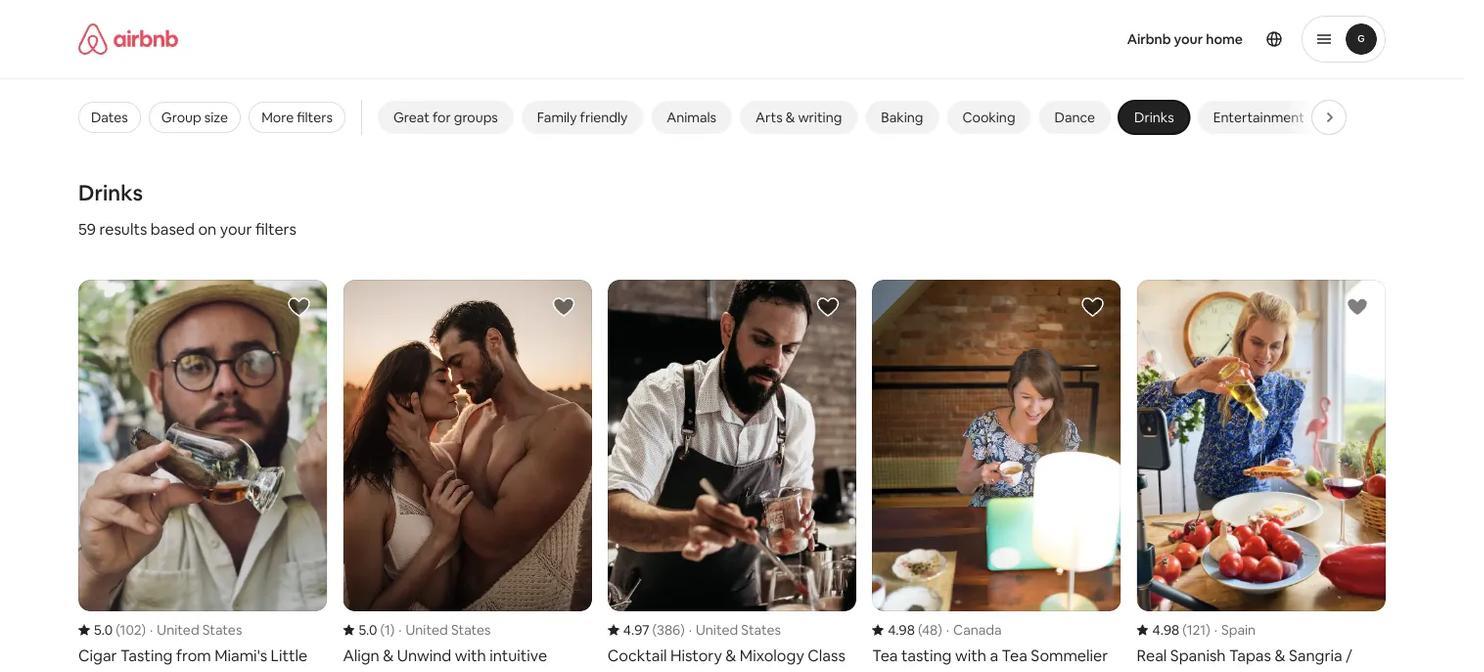 Task type: locate. For each thing, give the bounding box(es) containing it.
2 united from the left
[[406, 622, 448, 639]]

1 4.98 from the left
[[888, 622, 915, 639]]

size
[[204, 109, 228, 126]]

· for 5.0 ( 1 )
[[399, 622, 402, 639]]

1 · united states from the left
[[150, 622, 242, 639]]

· united states right '386'
[[689, 622, 781, 639]]

dates
[[91, 109, 128, 126]]

( inside cocktail history & mixology class group
[[652, 622, 657, 639]]

entertainment
[[1213, 109, 1305, 126]]

0 horizontal spatial united
[[157, 622, 199, 639]]

united for 5.0 ( 102 )
[[157, 622, 199, 639]]

· right 1
[[399, 622, 402, 639]]

1 horizontal spatial united
[[406, 622, 448, 639]]

3 ) from the left
[[681, 622, 685, 639]]

arts
[[756, 109, 783, 126]]

drinks
[[1135, 109, 1174, 126], [78, 179, 143, 207]]

writing
[[798, 109, 842, 126]]

4.98 for 4.98 ( 121 )
[[1153, 622, 1180, 639]]

1 horizontal spatial your
[[1174, 30, 1203, 48]]

2 horizontal spatial · united states
[[689, 622, 781, 639]]

( inside real spanish tapas & sangria / vegan ok group
[[1183, 622, 1187, 639]]

2 horizontal spatial united
[[696, 622, 738, 639]]

2 · from the left
[[399, 622, 402, 639]]

4 · from the left
[[946, 622, 949, 639]]

states for 4.97 ( 386 )
[[741, 622, 781, 639]]

0 vertical spatial drinks
[[1135, 109, 1174, 126]]

· united states
[[150, 622, 242, 639], [399, 622, 491, 639], [689, 622, 781, 639]]

· right 121
[[1214, 622, 1218, 639]]

· united states for 4.97 ( 386 )
[[689, 622, 781, 639]]

united right the 102
[[157, 622, 199, 639]]

2 horizontal spatial states
[[741, 622, 781, 639]]

united inside cocktail history & mixology class group
[[696, 622, 738, 639]]

· right the 102
[[150, 622, 153, 639]]

0 vertical spatial filters
[[297, 109, 333, 126]]

5.0 inside cigar tasting from miami's little havana group
[[94, 622, 113, 639]]

1 ) from the left
[[142, 622, 146, 639]]

3 states from the left
[[741, 622, 781, 639]]

save this experience image for 5.0 ( 1 )
[[552, 296, 575, 319]]

great for groups button
[[378, 101, 514, 134]]

1 ( from the left
[[116, 622, 120, 639]]

states inside align & unwind with intuitive guides group
[[451, 622, 491, 639]]

0 horizontal spatial · united states
[[150, 622, 242, 639]]

·
[[150, 622, 153, 639], [399, 622, 402, 639], [689, 622, 692, 639], [946, 622, 949, 639], [1214, 622, 1218, 639]]

states inside cigar tasting from miami's little havana group
[[202, 622, 242, 639]]

united
[[157, 622, 199, 639], [406, 622, 448, 639], [696, 622, 738, 639]]

save this experience image for 4.98 ( 121 )
[[1346, 296, 1369, 319]]

· united states inside align & unwind with intuitive guides group
[[399, 622, 491, 639]]

3 save this experience image from the left
[[1081, 296, 1105, 319]]

· canada
[[946, 622, 1002, 639]]

rating 4.97 out of 5; 386 reviews image
[[608, 622, 685, 639]]

1 · from the left
[[150, 622, 153, 639]]

· united states inside cigar tasting from miami's little havana group
[[150, 622, 242, 639]]

cocktail history & mixology class group
[[608, 280, 857, 669]]

1 horizontal spatial states
[[451, 622, 491, 639]]

save this experience image
[[287, 296, 311, 319], [552, 296, 575, 319], [1081, 296, 1105, 319], [1346, 296, 1369, 319]]

2 · united states from the left
[[399, 622, 491, 639]]

4.98 inside real spanish tapas & sangria / vegan ok group
[[1153, 622, 1180, 639]]

1 save this experience image from the left
[[287, 296, 311, 319]]

) inside align & unwind with intuitive guides group
[[390, 622, 395, 639]]

2 4.98 from the left
[[1153, 622, 1180, 639]]

3 · from the left
[[689, 622, 692, 639]]

states
[[202, 622, 242, 639], [451, 622, 491, 639], [741, 622, 781, 639]]

· united states inside cocktail history & mixology class group
[[689, 622, 781, 639]]

· for 4.97 ( 386 )
[[689, 622, 692, 639]]

) inside tea tasting with a tea sommelier group
[[938, 622, 942, 639]]

2 states from the left
[[451, 622, 491, 639]]

0 horizontal spatial 5.0
[[94, 622, 113, 639]]

united inside cigar tasting from miami's little havana group
[[157, 622, 199, 639]]

results
[[99, 219, 147, 239]]

fitness element
[[1344, 109, 1388, 126]]

great
[[393, 109, 430, 126]]

filters
[[297, 109, 333, 126], [256, 219, 297, 239]]

( inside tea tasting with a tea sommelier group
[[918, 622, 922, 639]]

your left home
[[1174, 30, 1203, 48]]

your right the on
[[220, 219, 252, 239]]

align & unwind with intuitive guides group
[[343, 280, 592, 669]]

1 5.0 from the left
[[94, 622, 113, 639]]

3 united from the left
[[696, 622, 738, 639]]

filters right the on
[[256, 219, 297, 239]]

more filters button
[[249, 102, 345, 133]]

4.98 inside tea tasting with a tea sommelier group
[[888, 622, 915, 639]]

4 ) from the left
[[938, 622, 942, 639]]

· for 4.98 ( 121 )
[[1214, 622, 1218, 639]]

4 ( from the left
[[918, 622, 922, 639]]

3 · united states from the left
[[689, 622, 781, 639]]

2 ( from the left
[[380, 622, 385, 639]]

based
[[151, 219, 195, 239]]

more
[[261, 109, 294, 126]]

airbnb your home link
[[1115, 19, 1255, 60]]

4 save this experience image from the left
[[1346, 296, 1369, 319]]

1 horizontal spatial 5.0
[[359, 622, 377, 639]]

· right '386'
[[689, 622, 692, 639]]

group size
[[161, 109, 228, 126]]

5.0 left 1
[[359, 622, 377, 639]]

· united states for 5.0 ( 1 )
[[399, 622, 491, 639]]

states for 5.0 ( 1 )
[[451, 622, 491, 639]]

( inside cigar tasting from miami's little havana group
[[116, 622, 120, 639]]

) inside cocktail history & mixology class group
[[681, 622, 685, 639]]

save this experience image for 5.0 ( 102 )
[[287, 296, 311, 319]]

baking element
[[881, 109, 923, 126]]

5 ( from the left
[[1183, 622, 1187, 639]]

0 horizontal spatial states
[[202, 622, 242, 639]]

1 united from the left
[[157, 622, 199, 639]]

dance button
[[1039, 101, 1111, 134]]

united right 1
[[406, 622, 448, 639]]

· inside real spanish tapas & sangria / vegan ok group
[[1214, 622, 1218, 639]]

· inside align & unwind with intuitive guides group
[[399, 622, 402, 639]]

) inside real spanish tapas & sangria / vegan ok group
[[1206, 622, 1210, 639]]

· inside cigar tasting from miami's little havana group
[[150, 622, 153, 639]]

( for 48
[[918, 622, 922, 639]]

0 horizontal spatial 4.98
[[888, 622, 915, 639]]

family friendly
[[537, 109, 628, 126]]

1 states from the left
[[202, 622, 242, 639]]

3 ( from the left
[[652, 622, 657, 639]]

your
[[1174, 30, 1203, 48], [220, 219, 252, 239]]

filters right more
[[297, 109, 333, 126]]

cigar tasting from miami's little havana group
[[78, 280, 327, 669]]

great for groups element
[[393, 109, 498, 126]]

· inside tea tasting with a tea sommelier group
[[946, 622, 949, 639]]

0 vertical spatial your
[[1174, 30, 1203, 48]]

states right the 102
[[202, 622, 242, 639]]

(
[[116, 622, 120, 639], [380, 622, 385, 639], [652, 622, 657, 639], [918, 622, 922, 639], [1183, 622, 1187, 639]]

4.97 ( 386 )
[[623, 622, 685, 639]]

drinks down airbnb
[[1135, 109, 1174, 126]]

states right '386'
[[741, 622, 781, 639]]

states right 1
[[451, 622, 491, 639]]

0 horizontal spatial your
[[220, 219, 252, 239]]

· right 48
[[946, 622, 949, 639]]

2 5.0 from the left
[[359, 622, 377, 639]]

( for 102
[[116, 622, 120, 639]]

1 horizontal spatial 4.98
[[1153, 622, 1180, 639]]

states inside cocktail history & mixology class group
[[741, 622, 781, 639]]

4.98
[[888, 622, 915, 639], [1153, 622, 1180, 639]]

· inside cocktail history & mixology class group
[[689, 622, 692, 639]]

· spain
[[1214, 622, 1256, 639]]

drinks up results
[[78, 179, 143, 207]]

united right '386'
[[696, 622, 738, 639]]

&
[[786, 109, 795, 126]]

1 horizontal spatial drinks
[[1135, 109, 1174, 126]]

animals element
[[667, 109, 717, 126]]

1 horizontal spatial · united states
[[399, 622, 491, 639]]

5.0 for 5.0 ( 102 )
[[94, 622, 113, 639]]

0 horizontal spatial drinks
[[78, 179, 143, 207]]

real spanish tapas & sangria / vegan ok group
[[1137, 280, 1386, 669]]

) inside cigar tasting from miami's little havana group
[[142, 622, 146, 639]]

5 ) from the left
[[1206, 622, 1210, 639]]

5.0 inside align & unwind with intuitive guides group
[[359, 622, 377, 639]]

4.98 ( 48 )
[[888, 622, 942, 639]]

4.98 left 48
[[888, 622, 915, 639]]

dance
[[1055, 109, 1095, 126]]

5.0
[[94, 622, 113, 639], [359, 622, 377, 639]]

121
[[1187, 622, 1206, 639]]

2 ) from the left
[[390, 622, 395, 639]]

( inside align & unwind with intuitive guides group
[[380, 622, 385, 639]]

fitness
[[1344, 109, 1388, 126]]

group
[[161, 109, 201, 126]]

home
[[1206, 30, 1243, 48]]

2 save this experience image from the left
[[552, 296, 575, 319]]

states for 5.0 ( 102 )
[[202, 622, 242, 639]]

· united states right the 102
[[150, 622, 242, 639]]

4.98 left 121
[[1153, 622, 1180, 639]]

)
[[142, 622, 146, 639], [390, 622, 395, 639], [681, 622, 685, 639], [938, 622, 942, 639], [1206, 622, 1210, 639]]

1 vertical spatial drinks
[[78, 179, 143, 207]]

5 · from the left
[[1214, 622, 1218, 639]]

5.0 left the 102
[[94, 622, 113, 639]]

· united states right 1
[[399, 622, 491, 639]]

united inside align & unwind with intuitive guides group
[[406, 622, 448, 639]]

baking button
[[866, 101, 939, 134]]

great for groups
[[393, 109, 498, 126]]



Task type: describe. For each thing, give the bounding box(es) containing it.
save this experience image
[[817, 296, 840, 319]]

canada
[[953, 622, 1002, 639]]

save this experience image for 4.98 ( 48 )
[[1081, 296, 1105, 319]]

family friendly element
[[537, 109, 628, 126]]

rating 5.0 out of 5; 1 review image
[[343, 622, 395, 639]]

arts & writing
[[756, 109, 842, 126]]

united for 4.97 ( 386 )
[[696, 622, 738, 639]]

dance element
[[1055, 109, 1095, 126]]

1 vertical spatial filters
[[256, 219, 297, 239]]

4.98 ( 121 )
[[1153, 622, 1210, 639]]

for
[[433, 109, 451, 126]]

) for 5.0 ( 102 )
[[142, 622, 146, 639]]

cooking button
[[947, 101, 1031, 134]]

airbnb your home
[[1127, 30, 1243, 48]]

rating 4.98 out of 5; 121 reviews image
[[1137, 622, 1210, 639]]

( for 386
[[652, 622, 657, 639]]

family
[[537, 109, 577, 126]]

59 results based on your filters
[[78, 219, 297, 239]]

on
[[198, 219, 217, 239]]

filters inside "button"
[[297, 109, 333, 126]]

drinks inside "button"
[[1135, 109, 1174, 126]]

arts & writing element
[[756, 109, 842, 126]]

1
[[385, 622, 390, 639]]

drinks element
[[1135, 109, 1174, 126]]

4.97
[[623, 622, 649, 639]]

baking
[[881, 109, 923, 126]]

5.0 for 5.0 ( 1 )
[[359, 622, 377, 639]]

family friendly button
[[522, 101, 643, 134]]

386
[[657, 622, 681, 639]]

fitness button
[[1328, 101, 1404, 134]]

) for 5.0 ( 1 )
[[390, 622, 395, 639]]

spain
[[1222, 622, 1256, 639]]

1 vertical spatial your
[[220, 219, 252, 239]]

entertainment button
[[1198, 101, 1320, 134]]

cooking element
[[963, 109, 1016, 126]]

united for 5.0 ( 1 )
[[406, 622, 448, 639]]

rating 4.98 out of 5; 48 reviews image
[[872, 622, 942, 639]]

4.98 for 4.98 ( 48 )
[[888, 622, 915, 639]]

59
[[78, 219, 96, 239]]

· united states for 5.0 ( 102 )
[[150, 622, 242, 639]]

· for 4.98 ( 48 )
[[946, 622, 949, 639]]

friendly
[[580, 109, 628, 126]]

drinks button
[[1119, 101, 1190, 134]]

) for 4.97 ( 386 )
[[681, 622, 685, 639]]

profile element
[[902, 0, 1386, 78]]

dates button
[[78, 102, 141, 133]]

tea tasting with a tea sommelier group
[[872, 280, 1121, 669]]

5.0 ( 102 )
[[94, 622, 146, 639]]

more filters
[[261, 109, 333, 126]]

entertainment element
[[1213, 109, 1305, 126]]

) for 4.98 ( 48 )
[[938, 622, 942, 639]]

your inside 'link'
[[1174, 30, 1203, 48]]

group size button
[[149, 102, 241, 133]]

arts & writing button
[[740, 101, 858, 134]]

animals
[[667, 109, 717, 126]]

animals button
[[651, 101, 732, 134]]

cooking
[[963, 109, 1016, 126]]

5.0 ( 1 )
[[359, 622, 395, 639]]

) for 4.98 ( 121 )
[[1206, 622, 1210, 639]]

airbnb
[[1127, 30, 1171, 48]]

48
[[922, 622, 938, 639]]

( for 1
[[380, 622, 385, 639]]

groups
[[454, 109, 498, 126]]

rating 5.0 out of 5; 102 reviews image
[[78, 622, 146, 639]]

( for 121
[[1183, 622, 1187, 639]]

102
[[120, 622, 142, 639]]

· for 5.0 ( 102 )
[[150, 622, 153, 639]]



Task type: vqa. For each thing, say whether or not it's contained in the screenshot.
DRINKS to the right
yes



